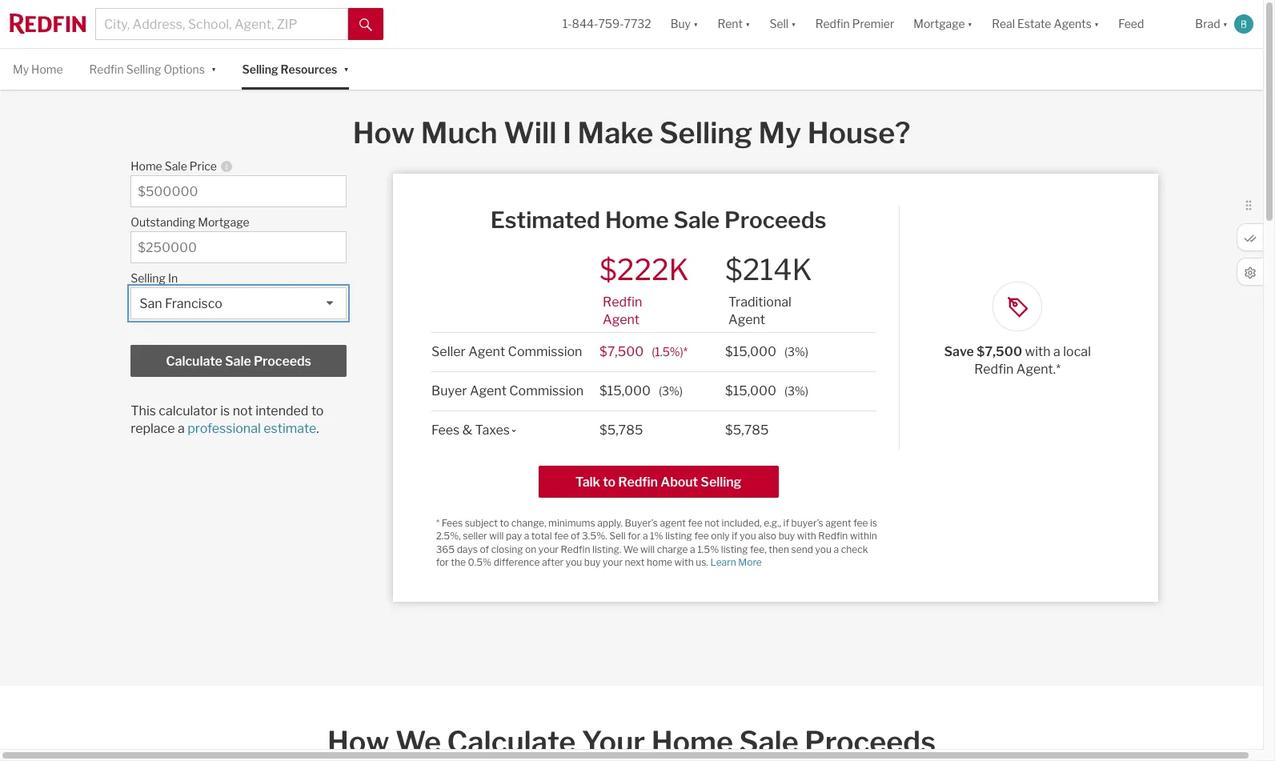 Task type: describe. For each thing, give the bounding box(es) containing it.
house?
[[807, 115, 910, 151]]

with inside with a local redfin agent.*
[[1025, 344, 1051, 360]]

▾ right agents
[[1094, 17, 1099, 31]]

0 vertical spatial you
[[740, 530, 756, 542]]

$222k
[[600, 252, 689, 288]]

outstanding mortgage
[[131, 216, 249, 229]]

is inside this calculator is not intended to replace a
[[220, 404, 230, 419]]

mortgage inside dropdown button
[[914, 17, 965, 31]]

calculate inside button
[[166, 354, 222, 369]]

we inside * fees subject to change, minimums apply. buyer's agent fee not included, e.g., if buyer's agent fee is 2.5%, seller will pay a total fee of 3.5%. sell for a 1% listing fee only if you also buy with redfin within 365 days of closing on your redfin listing. we will charge a 1.5% listing fee, then send you a check for the 0.5% difference after you buy your next home with us.
[[623, 543, 638, 555]]

a inside with a local redfin agent.*
[[1054, 344, 1061, 360]]

844-
[[572, 17, 598, 31]]

City, Address, School, Agent, ZIP search field
[[95, 8, 348, 40]]

1-844-759-7732 link
[[563, 17, 651, 31]]

redfin premier button
[[806, 0, 904, 48]]

buy
[[671, 17, 691, 31]]

with a local redfin agent.*
[[974, 344, 1091, 377]]

▾ right brad
[[1223, 17, 1228, 31]]

premier
[[852, 17, 894, 31]]

my home link
[[13, 49, 63, 90]]

estimated home sale proceeds
[[490, 207, 826, 234]]

1.5%
[[697, 543, 719, 555]]

included,
[[722, 517, 762, 529]]

user photo image
[[1234, 14, 1254, 34]]

▾ inside selling resources ▾
[[344, 61, 349, 75]]

buyer's
[[625, 517, 658, 529]]

2 vertical spatial you
[[566, 557, 582, 569]]

$222k redfin agent
[[600, 252, 689, 327]]

$15,000 (3%) for $7,500
[[725, 344, 808, 359]]

2 $5,785 from the left
[[725, 422, 769, 438]]

replace
[[131, 421, 175, 436]]

2 agent from the left
[[826, 517, 851, 529]]

talk to redfin about selling button
[[538, 466, 779, 498]]

1%
[[650, 530, 663, 542]]

.
[[316, 421, 319, 436]]

subject
[[465, 517, 498, 529]]

buyer
[[432, 383, 467, 398]]

save $7,500
[[944, 344, 1025, 360]]

intended
[[255, 404, 309, 419]]

▾ right buy on the right top of the page
[[693, 17, 698, 31]]

selling in element
[[131, 264, 338, 288]]

rent
[[718, 17, 743, 31]]

minimums
[[548, 517, 595, 529]]

a left check
[[834, 543, 839, 555]]

talk to redfin about selling
[[575, 474, 742, 490]]

agent right the buyer
[[470, 383, 507, 398]]

1 $5,785 from the left
[[600, 422, 643, 438]]

fees inside * fees subject to change, minimums apply. buyer's agent fee not included, e.g., if buyer's agent fee is 2.5%, seller will pay a total fee of 3.5%. sell for a 1% listing fee only if you also buy with redfin within 365 days of closing on your redfin listing. we will charge a 1.5% listing fee, then send you a check for the 0.5% difference after you buy your next home with us.
[[442, 517, 463, 529]]

apply.
[[597, 517, 623, 529]]

change,
[[511, 517, 546, 529]]

redfin inside "button"
[[815, 17, 850, 31]]

2 vertical spatial proceeds
[[805, 724, 936, 759]]

the
[[451, 557, 466, 569]]

learn more link
[[710, 557, 762, 569]]

to inside button
[[603, 474, 616, 490]]

make
[[578, 115, 653, 151]]

sell ▾ button
[[770, 0, 796, 48]]

i
[[563, 115, 572, 151]]

only
[[711, 530, 730, 542]]

real estate agents ▾ button
[[982, 0, 1109, 48]]

7732
[[624, 17, 651, 31]]

about
[[661, 474, 698, 490]]

a right pay
[[524, 530, 529, 542]]

&
[[462, 422, 472, 438]]

1 horizontal spatial $7,500
[[977, 344, 1022, 360]]

taxes
[[475, 422, 510, 438]]

real
[[992, 17, 1015, 31]]

redfin selling options ▾
[[89, 61, 216, 76]]

1 vertical spatial with
[[797, 530, 816, 542]]

buyer's
[[791, 517, 823, 529]]

0.5%
[[468, 557, 492, 569]]

$15,000 for $7,500
[[725, 344, 777, 359]]

difference
[[494, 557, 540, 569]]

selling inside button
[[701, 474, 742, 490]]

0 horizontal spatial listing
[[665, 530, 692, 542]]

will
[[504, 115, 557, 151]]

selling in
[[131, 272, 178, 285]]

selling inside selling resources ▾
[[242, 62, 278, 76]]

agent right seller
[[468, 344, 505, 359]]

1 vertical spatial mortgage
[[198, 216, 249, 229]]

to inside this calculator is not intended to replace a
[[311, 404, 324, 419]]

local
[[1063, 344, 1091, 360]]

rent ▾
[[718, 17, 750, 31]]

1 vertical spatial will
[[640, 543, 655, 555]]

sell ▾
[[770, 17, 796, 31]]

to inside * fees subject to change, minimums apply. buyer's agent fee not included, e.g., if buyer's agent fee is 2.5%, seller will pay a total fee of 3.5%. sell for a 1% listing fee only if you also buy with redfin within 365 days of closing on your redfin listing. we will charge a 1.5% listing fee, then send you a check for the 0.5% difference after you buy your next home with us.
[[500, 517, 509, 529]]

days
[[457, 543, 478, 555]]

sell ▾ button
[[760, 0, 806, 48]]

proceeds inside calculate sale proceeds button
[[254, 354, 311, 369]]

this calculator is not intended to replace a
[[131, 404, 324, 436]]

0 vertical spatial fees
[[432, 422, 460, 438]]

Outstanding Mortgage text field
[[138, 240, 339, 256]]

redfin premier
[[815, 17, 894, 31]]

e.g.,
[[764, 517, 781, 529]]

total
[[531, 530, 552, 542]]

▾ left real
[[968, 17, 973, 31]]

listing.
[[592, 543, 621, 555]]

this
[[131, 404, 156, 419]]

home
[[647, 557, 672, 569]]

estimate
[[264, 421, 316, 436]]

pay
[[506, 530, 522, 542]]

then
[[769, 543, 789, 555]]

more
[[738, 557, 762, 569]]

▾ inside redfin selling options ▾
[[211, 61, 216, 75]]

2.5%,
[[436, 530, 461, 542]]



Task type: vqa. For each thing, say whether or not it's contained in the screenshot.
Professional
yes



Task type: locate. For each thing, give the bounding box(es) containing it.
selling inside redfin selling options ▾
[[126, 62, 161, 76]]

home sale price
[[131, 159, 217, 173]]

1 vertical spatial if
[[732, 530, 738, 542]]

redfin left premier
[[815, 17, 850, 31]]

1 horizontal spatial my
[[759, 115, 801, 151]]

0 horizontal spatial sell
[[609, 530, 626, 542]]

$7,500 right save
[[977, 344, 1022, 360]]

seller agent commission
[[432, 344, 582, 359]]

feed
[[1119, 17, 1144, 31]]

0 vertical spatial your
[[539, 543, 559, 555]]

(3%) for $7,500
[[785, 345, 808, 358]]

1 vertical spatial not
[[705, 517, 720, 529]]

agent inside the $222k redfin agent
[[603, 312, 640, 327]]

$15,000
[[725, 344, 777, 359], [600, 383, 651, 398], [725, 383, 777, 398]]

1 horizontal spatial calculate
[[447, 724, 576, 759]]

1 horizontal spatial for
[[628, 530, 641, 542]]

of down minimums
[[571, 530, 580, 542]]

buy ▾ button
[[661, 0, 708, 48]]

1 horizontal spatial listing
[[721, 543, 748, 555]]

closing
[[491, 543, 523, 555]]

2 horizontal spatial to
[[603, 474, 616, 490]]

* fees subject to change, minimums apply. buyer's agent fee not included, e.g., if buyer's agent fee is 2.5%, seller will pay a total fee of 3.5%. sell for a 1% listing fee only if you also buy with redfin within 365 days of closing on your redfin listing. we will charge a 1.5% listing fee, then send you a check for the 0.5% difference after you buy your next home with us.
[[436, 517, 877, 569]]

price
[[190, 159, 217, 173]]

your
[[582, 724, 645, 759]]

mortgage up outstanding mortgage text box at the left top of page
[[198, 216, 249, 229]]

not up only
[[705, 517, 720, 529]]

agent
[[603, 312, 640, 327], [729, 312, 765, 327], [468, 344, 505, 359], [470, 383, 507, 398]]

1 vertical spatial to
[[603, 474, 616, 490]]

for
[[628, 530, 641, 542], [436, 557, 449, 569]]

buy ▾ button
[[671, 0, 698, 48]]

sell right rent ▾
[[770, 17, 789, 31]]

redfin inside the $222k redfin agent
[[603, 294, 642, 310]]

0 vertical spatial listing
[[665, 530, 692, 542]]

will down 1%
[[640, 543, 655, 555]]

is up within
[[870, 517, 877, 529]]

you right send
[[815, 543, 832, 555]]

mortgage ▾
[[914, 17, 973, 31]]

real estate agents ▾
[[992, 17, 1099, 31]]

with up agent.*
[[1025, 344, 1051, 360]]

you down included,
[[740, 530, 756, 542]]

mortgage ▾ button
[[914, 0, 973, 48]]

759-
[[598, 17, 624, 31]]

a left 1%
[[643, 530, 648, 542]]

0 vertical spatial mortgage
[[914, 17, 965, 31]]

save
[[944, 344, 974, 360]]

your up after
[[539, 543, 559, 555]]

a
[[1054, 344, 1061, 360], [178, 421, 185, 436], [524, 530, 529, 542], [643, 530, 648, 542], [690, 543, 695, 555], [834, 543, 839, 555]]

1 horizontal spatial not
[[705, 517, 720, 529]]

francisco
[[165, 296, 222, 312]]

to up pay
[[500, 517, 509, 529]]

0 horizontal spatial $7,500
[[600, 344, 644, 359]]

rent ▾ button
[[718, 0, 750, 48]]

agent up 1%
[[660, 517, 686, 529]]

1 horizontal spatial if
[[783, 517, 789, 529]]

learn
[[710, 557, 736, 569]]

0 vertical spatial proceeds
[[724, 207, 826, 234]]

1 horizontal spatial mortgage
[[914, 17, 965, 31]]

0 vertical spatial of
[[571, 530, 580, 542]]

* down the $222k redfin agent
[[683, 345, 688, 358]]

1 vertical spatial buy
[[584, 557, 601, 569]]

0 horizontal spatial to
[[311, 404, 324, 419]]

calculator
[[159, 404, 218, 419]]

will
[[489, 530, 504, 542], [640, 543, 655, 555]]

your down listing.
[[603, 557, 623, 569]]

feed button
[[1109, 0, 1186, 48]]

1 vertical spatial *
[[436, 517, 440, 529]]

to up .
[[311, 404, 324, 419]]

redfin up buyer's
[[618, 474, 658, 490]]

1 horizontal spatial to
[[500, 517, 509, 529]]

rent ▾ button
[[708, 0, 760, 48]]

0 horizontal spatial agent
[[660, 517, 686, 529]]

to right talk
[[603, 474, 616, 490]]

estate
[[1017, 17, 1051, 31]]

mortgage
[[914, 17, 965, 31], [198, 216, 249, 229]]

1 horizontal spatial agent
[[826, 517, 851, 529]]

options
[[164, 62, 205, 76]]

agent down traditional
[[729, 312, 765, 327]]

2 horizontal spatial you
[[815, 543, 832, 555]]

1 horizontal spatial $5,785
[[725, 422, 769, 438]]

we
[[623, 543, 638, 555], [396, 724, 441, 759]]

1 vertical spatial commission
[[509, 383, 584, 398]]

0 horizontal spatial calculate
[[166, 354, 222, 369]]

not up professional estimate 'link'
[[233, 404, 253, 419]]

1 vertical spatial calculate
[[447, 724, 576, 759]]

calculate
[[166, 354, 222, 369], [447, 724, 576, 759]]

professional
[[187, 421, 261, 436]]

how for how much will i make selling my house?
[[353, 115, 415, 151]]

0 horizontal spatial with
[[674, 557, 694, 569]]

agent up $7,500 (1.5%) *
[[603, 312, 640, 327]]

redfin inside button
[[618, 474, 658, 490]]

charge
[[657, 543, 688, 555]]

sell down apply. on the left of page
[[609, 530, 626, 542]]

if right e.g.,
[[783, 517, 789, 529]]

1 horizontal spatial sell
[[770, 17, 789, 31]]

agent inside $214k traditional agent
[[729, 312, 765, 327]]

* inside $7,500 (1.5%) *
[[683, 345, 688, 358]]

commission up the buyer agent commission
[[508, 344, 582, 359]]

$15,000 for $15,000
[[725, 383, 777, 398]]

brad
[[1195, 17, 1220, 31]]

1 vertical spatial listing
[[721, 543, 748, 555]]

buy down listing.
[[584, 557, 601, 569]]

1 vertical spatial your
[[603, 557, 623, 569]]

calculate sale proceeds button
[[131, 345, 346, 377]]

real estate agents ▾ link
[[992, 0, 1099, 48]]

0 vertical spatial not
[[233, 404, 253, 419]]

how
[[353, 115, 415, 151], [327, 724, 390, 759]]

0 vertical spatial my
[[13, 62, 29, 76]]

fees up 2.5%, at the bottom left
[[442, 517, 463, 529]]

3.5%.
[[582, 530, 607, 542]]

0 vertical spatial we
[[623, 543, 638, 555]]

not inside * fees subject to change, minimums apply. buyer's agent fee not included, e.g., if buyer's agent fee is 2.5%, seller will pay a total fee of 3.5%. sell for a 1% listing fee only if you also buy with redfin within 365 days of closing on your redfin listing. we will charge a 1.5% listing fee, then send you a check for the 0.5% difference after you buy your next home with us.
[[705, 517, 720, 529]]

1 horizontal spatial we
[[623, 543, 638, 555]]

0 horizontal spatial $5,785
[[600, 422, 643, 438]]

check
[[841, 543, 868, 555]]

1 vertical spatial my
[[759, 115, 801, 151]]

redfin right my home on the top left
[[89, 62, 124, 76]]

my
[[13, 62, 29, 76], [759, 115, 801, 151]]

1 horizontal spatial is
[[870, 517, 877, 529]]

2 horizontal spatial with
[[1025, 344, 1051, 360]]

redfin down the $222k
[[603, 294, 642, 310]]

commission for seller agent commission
[[508, 344, 582, 359]]

1 horizontal spatial *
[[683, 345, 688, 358]]

1-
[[563, 17, 572, 31]]

0 horizontal spatial mortgage
[[198, 216, 249, 229]]

0 vertical spatial is
[[220, 404, 230, 419]]

talk
[[575, 474, 600, 490]]

outstanding mortgage element
[[131, 208, 338, 232]]

▾ right rent ▾
[[791, 17, 796, 31]]

how we calculate your home sale proceeds
[[327, 724, 936, 759]]

0 horizontal spatial not
[[233, 404, 253, 419]]

1 vertical spatial proceeds
[[254, 354, 311, 369]]

not inside this calculator is not intended to replace a
[[233, 404, 253, 419]]

traditional
[[729, 294, 792, 310]]

1 vertical spatial sell
[[609, 530, 626, 542]]

mortgage left real
[[914, 17, 965, 31]]

0 vertical spatial for
[[628, 530, 641, 542]]

redfin down 3.5%.
[[561, 543, 590, 555]]

(3%) for $15,000
[[785, 384, 808, 398]]

with down buyer's
[[797, 530, 816, 542]]

0 vertical spatial to
[[311, 404, 324, 419]]

with down charge on the right bottom
[[674, 557, 694, 569]]

next
[[625, 557, 645, 569]]

mortgage ▾ button
[[904, 0, 982, 48]]

san
[[139, 296, 162, 312]]

listing up charge on the right bottom
[[665, 530, 692, 542]]

1 vertical spatial how
[[327, 724, 390, 759]]

1 horizontal spatial of
[[571, 530, 580, 542]]

san francisco
[[139, 296, 222, 312]]

0 vertical spatial will
[[489, 530, 504, 542]]

0 vertical spatial sell
[[770, 17, 789, 31]]

0 horizontal spatial of
[[480, 543, 489, 555]]

will up closing
[[489, 530, 504, 542]]

1 vertical spatial we
[[396, 724, 441, 759]]

professional estimate .
[[187, 421, 319, 436]]

0 vertical spatial buy
[[779, 530, 795, 542]]

how for how we calculate your home sale proceeds
[[327, 724, 390, 759]]

professional estimate link
[[187, 421, 316, 436]]

1 vertical spatial is
[[870, 517, 877, 529]]

learn more
[[710, 557, 762, 569]]

$7,500 left (1.5%)
[[600, 344, 644, 359]]

1 vertical spatial you
[[815, 543, 832, 555]]

a down calculator on the bottom left of the page
[[178, 421, 185, 436]]

listing
[[665, 530, 692, 542], [721, 543, 748, 555]]

Home Sale Price text field
[[138, 184, 339, 200]]

for down buyer's
[[628, 530, 641, 542]]

a left 1.5%
[[690, 543, 695, 555]]

sell inside dropdown button
[[770, 17, 789, 31]]

* inside * fees subject to change, minimums apply. buyer's agent fee not included, e.g., if buyer's agent fee is 2.5%, seller will pay a total fee of 3.5%. sell for a 1% listing fee only if you also buy with redfin within 365 days of closing on your redfin listing. we will charge a 1.5% listing fee, then send you a check for the 0.5% difference after you buy your next home with us.
[[436, 517, 440, 529]]

0 vertical spatial calculate
[[166, 354, 222, 369]]

1 vertical spatial for
[[436, 557, 449, 569]]

buy up then
[[779, 530, 795, 542]]

a left local
[[1054, 344, 1061, 360]]

listing up learn more
[[721, 543, 748, 555]]

outstanding
[[131, 216, 195, 229]]

selling
[[126, 62, 161, 76], [242, 62, 278, 76], [659, 115, 753, 151], [131, 272, 166, 285], [701, 474, 742, 490]]

commission for buyer agent commission
[[509, 383, 584, 398]]

agent up within
[[826, 517, 851, 529]]

seller
[[463, 530, 487, 542]]

selling resources link
[[242, 49, 337, 90]]

2 vertical spatial to
[[500, 517, 509, 529]]

$7,500
[[600, 344, 644, 359], [977, 344, 1022, 360]]

redfin down 'save $7,500'
[[974, 362, 1014, 377]]

commission down the "seller agent commission"
[[509, 383, 584, 398]]

selling resources ▾
[[242, 61, 349, 76]]

0 horizontal spatial you
[[566, 557, 582, 569]]

$7,500 (1.5%) *
[[600, 344, 688, 359]]

0 horizontal spatial your
[[539, 543, 559, 555]]

0 vertical spatial how
[[353, 115, 415, 151]]

0 horizontal spatial we
[[396, 724, 441, 759]]

seller
[[432, 344, 466, 359]]

redfin selling options link
[[89, 49, 205, 90]]

1 vertical spatial fees
[[442, 517, 463, 529]]

fees left the &
[[432, 422, 460, 438]]

fee,
[[750, 543, 767, 555]]

estimated
[[490, 207, 600, 234]]

0 horizontal spatial *
[[436, 517, 440, 529]]

0 horizontal spatial buy
[[584, 557, 601, 569]]

0 horizontal spatial will
[[489, 530, 504, 542]]

of up "0.5%"
[[480, 543, 489, 555]]

redfin inside redfin selling options ▾
[[89, 62, 124, 76]]

0 vertical spatial if
[[783, 517, 789, 529]]

for down 365
[[436, 557, 449, 569]]

is up professional
[[220, 404, 230, 419]]

within
[[850, 530, 877, 542]]

1-844-759-7732
[[563, 17, 651, 31]]

1 horizontal spatial your
[[603, 557, 623, 569]]

* up 2.5%, at the bottom left
[[436, 517, 440, 529]]

my home
[[13, 62, 63, 76]]

▾ right resources
[[344, 61, 349, 75]]

a inside this calculator is not intended to replace a
[[178, 421, 185, 436]]

0 horizontal spatial is
[[220, 404, 230, 419]]

1 horizontal spatial you
[[740, 530, 756, 542]]

submit search image
[[359, 18, 372, 31]]

1 horizontal spatial will
[[640, 543, 655, 555]]

also
[[758, 530, 777, 542]]

0 vertical spatial *
[[683, 345, 688, 358]]

0 horizontal spatial my
[[13, 62, 29, 76]]

you right after
[[566, 557, 582, 569]]

1 vertical spatial of
[[480, 543, 489, 555]]

$15,000 (3%) for $15,000
[[725, 383, 808, 398]]

sale inside button
[[225, 354, 251, 369]]

▾
[[693, 17, 698, 31], [745, 17, 750, 31], [791, 17, 796, 31], [968, 17, 973, 31], [1094, 17, 1099, 31], [1223, 17, 1228, 31], [211, 61, 216, 75], [344, 61, 349, 75]]

not
[[233, 404, 253, 419], [705, 517, 720, 529]]

if right only
[[732, 530, 738, 542]]

0 horizontal spatial for
[[436, 557, 449, 569]]

2 vertical spatial with
[[674, 557, 694, 569]]

sell inside * fees subject to change, minimums apply. buyer's agent fee not included, e.g., if buyer's agent fee is 2.5%, seller will pay a total fee of 3.5%. sell for a 1% listing fee only if you also buy with redfin within 365 days of closing on your redfin listing. we will charge a 1.5% listing fee, then send you a check for the 0.5% difference after you buy your next home with us.
[[609, 530, 626, 542]]

after
[[542, 557, 564, 569]]

is inside * fees subject to change, minimums apply. buyer's agent fee not included, e.g., if buyer's agent fee is 2.5%, seller will pay a total fee of 3.5%. sell for a 1% listing fee only if you also buy with redfin within 365 days of closing on your redfin listing. we will charge a 1.5% listing fee, then send you a check for the 0.5% difference after you buy your next home with us.
[[870, 517, 877, 529]]

0 vertical spatial with
[[1025, 344, 1051, 360]]

▾ right 'options'
[[211, 61, 216, 75]]

in
[[168, 272, 178, 285]]

1 horizontal spatial with
[[797, 530, 816, 542]]

▾ right rent
[[745, 17, 750, 31]]

is
[[220, 404, 230, 419], [870, 517, 877, 529]]

redfin inside with a local redfin agent.*
[[974, 362, 1014, 377]]

redfin up check
[[818, 530, 848, 542]]

1 horizontal spatial buy
[[779, 530, 795, 542]]

1 agent from the left
[[660, 517, 686, 529]]

0 horizontal spatial if
[[732, 530, 738, 542]]

0 vertical spatial commission
[[508, 344, 582, 359]]



